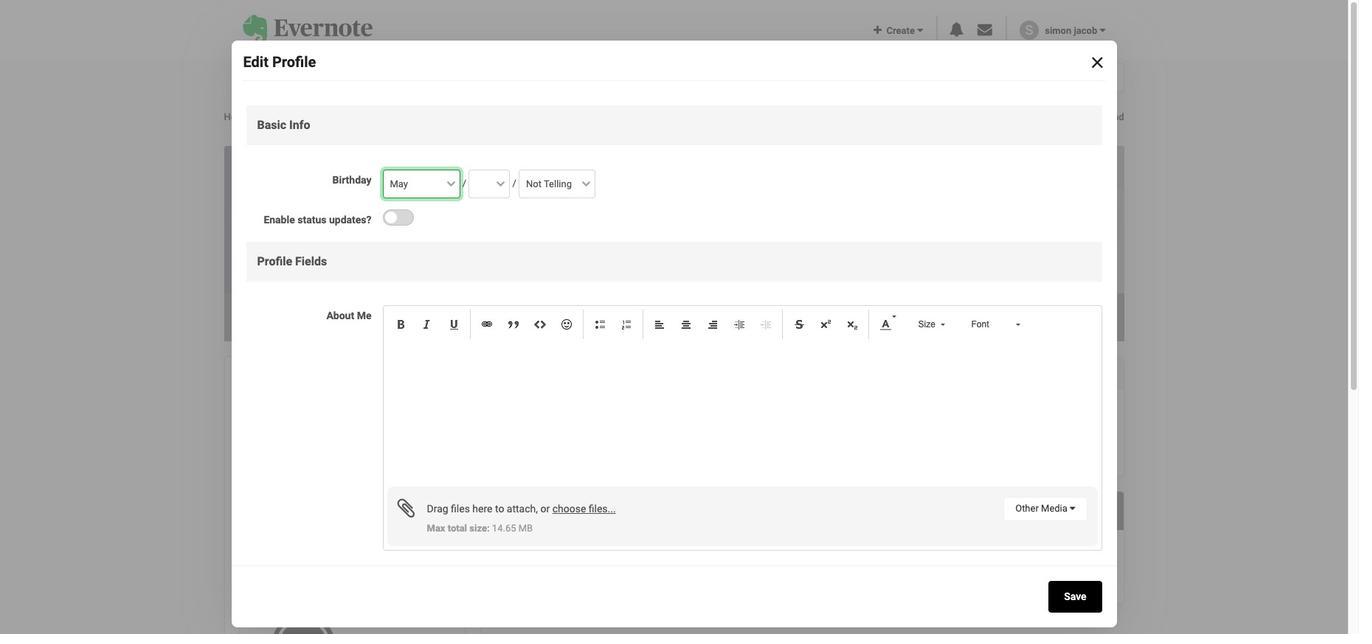 Task type: locate. For each thing, give the bounding box(es) containing it.
1 vertical spatial activity
[[841, 560, 879, 574]]

evernote left help at the top
[[401, 71, 447, 85]]

evernote for evernote help & learning
[[401, 71, 447, 85]]

jacob
[[1074, 25, 1098, 36], [294, 111, 318, 122], [428, 242, 477, 266], [735, 560, 764, 574], [313, 563, 342, 573]]

mark
[[1063, 111, 1085, 122]]

activity right recent
[[841, 560, 879, 574]]

ago
[[473, 318, 491, 329]]

status
[[298, 214, 327, 226]]

more link
[[656, 59, 720, 97]]

0 vertical spatial simon jacob
[[1045, 25, 1100, 36]]

1 horizontal spatial evernote
[[559, 71, 605, 85]]

evernote inside evernote events link
[[559, 71, 605, 85]]

simon jacob link up × link
[[1045, 25, 1106, 36]]

increase indent image
[[733, 319, 745, 331]]

evernote
[[401, 71, 447, 85], [559, 71, 605, 85]]

activity inside see my activity link
[[1071, 311, 1102, 322]]

1 horizontal spatial 0
[[361, 318, 366, 329]]

0 horizontal spatial simon jacob link
[[265, 111, 318, 122]]

mark site read
[[1061, 111, 1125, 122]]

profile
[[272, 53, 316, 71], [257, 254, 292, 268]]

no
[[288, 407, 301, 418], [325, 504, 338, 515]]

1 vertical spatial caret down image
[[700, 72, 706, 83]]

about for about simon jacob
[[252, 563, 281, 573]]

1 vertical spatial about
[[252, 563, 281, 573]]

caret down image for simon jacob
[[1100, 25, 1106, 35]]

0 horizontal spatial 0
[[288, 388, 296, 404]]

visited
[[545, 304, 577, 315]]

max total size: 14.65 mb
[[427, 523, 533, 534]]

caret down image right media
[[1070, 504, 1076, 514]]

search image
[[1103, 73, 1112, 83]]

0 down the posts
[[361, 318, 366, 329]]

0 vertical spatial to
[[495, 503, 504, 515]]

0
[[361, 318, 366, 329], [288, 388, 296, 404]]

caret down image up × link
[[1100, 25, 1106, 35]]

jacob up × link
[[1074, 25, 1098, 36]]

tab list
[[507, 500, 1116, 531]]

other media button
[[1004, 498, 1088, 522]]

0 horizontal spatial about
[[252, 563, 281, 573]]

max
[[427, 523, 445, 534]]

code image
[[534, 319, 546, 331]]

evernote user forum image
[[242, 15, 373, 44]]

simon jacob link down forum
[[265, 111, 318, 122]]

see my activity link
[[1008, 303, 1116, 331]]

see my activity
[[1035, 311, 1102, 322]]

underline (⌘+u) image
[[448, 319, 459, 331]]

0 vertical spatial about
[[327, 310, 354, 322]]

choose
[[553, 503, 586, 515]]

edit profile
[[243, 53, 316, 71]]

simon jacob up × link
[[1045, 25, 1100, 36]]

minutes
[[433, 318, 471, 329]]

1 vertical spatial no
[[325, 504, 338, 515]]

align left image
[[654, 319, 665, 331]]

simon jacob up 1
[[366, 242, 477, 266]]

to left show
[[881, 560, 892, 574]]

simon
[[1045, 25, 1072, 36], [265, 111, 292, 122], [366, 242, 423, 266], [700, 560, 733, 574], [283, 563, 311, 573]]

updates?
[[329, 214, 372, 226]]

14.65
[[492, 523, 516, 534]]

1 vertical spatial simon jacob link
[[265, 111, 318, 122]]

1 horizontal spatial caret down image
[[1070, 504, 1076, 514]]

insert/remove bulleted list image
[[594, 319, 606, 331]]

about inside edit profile dialog
[[327, 310, 354, 322]]

0 horizontal spatial simon jacob
[[265, 111, 318, 122]]

0 horizontal spatial evernote
[[401, 71, 447, 85]]

caret down image inside other media button
[[1070, 504, 1076, 514]]

1 vertical spatial to
[[881, 560, 892, 574]]

profile left fields
[[257, 254, 292, 268]]

forum
[[304, 71, 338, 85]]

posts
[[361, 304, 389, 315]]

0 horizontal spatial /
[[460, 178, 469, 189]]

evernote left events
[[559, 71, 605, 85]]

1 evernote from the left
[[401, 71, 447, 85]]

0 left warning
[[288, 388, 296, 404]]

center image
[[680, 319, 692, 331]]

plus image
[[874, 25, 882, 35]]

toolbar
[[387, 310, 1032, 340]]

activity right my
[[1071, 311, 1102, 322]]

no left 'followers'
[[325, 504, 338, 515]]

total
[[448, 523, 467, 534]]

caret down image right more
[[700, 72, 706, 83]]

posts 0
[[361, 304, 389, 329]]

0 vertical spatial simon jacob link
[[1045, 25, 1106, 36]]

mb
[[519, 523, 533, 534]]

1 horizontal spatial about
[[327, 310, 354, 322]]

about for about me
[[327, 310, 354, 322]]

0 vertical spatial caret down image
[[1100, 25, 1106, 35]]

align right image
[[707, 319, 719, 331]]

create
[[882, 25, 918, 36]]

0 inside 0 warning points no restrictions being applied
[[288, 388, 296, 404]]

2 vertical spatial caret down image
[[1070, 504, 1076, 514]]

bold (⌘+b) image
[[395, 319, 406, 331]]

or
[[541, 503, 550, 515]]

mark site read link
[[1041, 111, 1125, 122]]

1 horizontal spatial /
[[510, 178, 519, 189]]

italic (⌘+i) image
[[421, 319, 433, 331]]

caret down image inside more link
[[700, 72, 706, 83]]

simon jacob has no recent activity to show
[[700, 560, 923, 574]]

evernote help & learning link
[[388, 59, 546, 97]]

info
[[289, 118, 310, 132]]

to
[[495, 503, 504, 515], [881, 560, 892, 574]]

files
[[451, 503, 470, 515]]

0 horizontal spatial caret down image
[[700, 72, 706, 83]]

last visited just now
[[521, 304, 577, 329]]

evernote help & learning
[[401, 71, 533, 85]]

1 horizontal spatial simon jacob
[[366, 242, 477, 266]]

being
[[353, 407, 377, 418]]

basic info
[[257, 118, 310, 132]]

emoji image
[[561, 319, 572, 331]]

create link
[[874, 25, 924, 36]]

strikethrough image
[[793, 319, 805, 331]]

0 vertical spatial activity
[[1071, 311, 1102, 322]]

1 horizontal spatial simon jacob link
[[1045, 25, 1106, 36]]

warning
[[299, 388, 347, 404]]

jacob left has
[[735, 560, 764, 574]]

evernote inside evernote help & learning link
[[401, 71, 447, 85]]

help
[[450, 71, 474, 85]]

toolbar containing size
[[387, 310, 1032, 340]]

caret down image
[[918, 25, 924, 35]]

to right 'here'
[[495, 503, 504, 515]]

2 horizontal spatial caret down image
[[1100, 25, 1106, 35]]

&
[[477, 71, 484, 85]]

about
[[327, 310, 354, 322], [252, 563, 281, 573]]

show
[[895, 560, 923, 574]]

quote image
[[507, 319, 519, 331]]

1 vertical spatial 0
[[288, 388, 296, 404]]

profile up forum
[[272, 53, 316, 71]]

0 horizontal spatial no
[[288, 407, 301, 418]]

caret down image
[[1100, 25, 1106, 35], [700, 72, 706, 83], [1070, 504, 1076, 514]]

size button
[[907, 310, 953, 340]]

1 horizontal spatial to
[[881, 560, 892, 574]]

simon jacob down forum
[[265, 111, 318, 122]]

activity
[[1071, 311, 1102, 322], [841, 560, 879, 574]]

forums link
[[224, 59, 291, 97]]

save button
[[1049, 581, 1102, 613]]

14
[[419, 318, 431, 329]]

no
[[789, 560, 802, 574]]

1
[[392, 274, 398, 286]]

0 vertical spatial 0
[[361, 318, 366, 329]]

read
[[1105, 111, 1125, 122]]

1 vertical spatial profile
[[257, 254, 292, 268]]

now
[[555, 318, 574, 329]]

about simon jacob
[[252, 563, 342, 573]]

switch
[[383, 210, 414, 226]]

1 horizontal spatial activity
[[1071, 311, 1102, 322]]

2 / from the left
[[510, 178, 519, 189]]

0 vertical spatial no
[[288, 407, 301, 418]]

level
[[366, 274, 390, 286]]

0 horizontal spatial to
[[495, 503, 504, 515]]

2 vertical spatial simon jacob
[[366, 242, 477, 266]]

1 horizontal spatial no
[[325, 504, 338, 515]]

insert/remove numbered list image
[[620, 319, 632, 331]]

enable status updates?
[[264, 214, 372, 226]]

font button
[[961, 310, 1029, 340]]

/
[[460, 178, 469, 189], [510, 178, 519, 189]]

no left restrictions
[[288, 407, 301, 418]]

2 evernote from the left
[[559, 71, 605, 85]]



Task type: vqa. For each thing, say whether or not it's contained in the screenshot.
8.5k posts in the bottom of the page
no



Task type: describe. For each thing, give the bounding box(es) containing it.
size:
[[470, 523, 490, 534]]

home link
[[224, 110, 265, 124]]

save
[[1065, 591, 1087, 603]]

forum digest
[[304, 71, 374, 85]]

enable
[[264, 214, 295, 226]]

1 vertical spatial simon jacob
[[265, 111, 318, 122]]

to inside about me element
[[495, 503, 504, 515]]

about me
[[327, 310, 372, 322]]

drag
[[427, 503, 448, 515]]

profile fields
[[257, 254, 327, 268]]

birthday
[[333, 174, 372, 186]]

see
[[1038, 311, 1054, 322]]

×
[[1091, 46, 1104, 75]]

jacob right basic
[[294, 111, 318, 122]]

× link
[[1082, 43, 1114, 75]]

digest
[[341, 71, 374, 85]]

0 horizontal spatial activity
[[841, 560, 879, 574]]

choose files... link
[[553, 503, 616, 515]]

font
[[972, 320, 989, 330]]

recent
[[805, 560, 838, 574]]

applied
[[379, 407, 410, 418]]

forums
[[237, 71, 277, 85]]

has
[[767, 560, 786, 574]]

superscript image
[[820, 319, 831, 331]]

link image
[[481, 319, 493, 331]]

jacob up the joined
[[428, 242, 477, 266]]

basic
[[257, 118, 286, 132]]

caret down image for other media
[[1070, 504, 1076, 514]]

files...
[[589, 503, 616, 515]]

decrease indent image
[[760, 319, 772, 331]]

0 inside posts 0
[[361, 318, 366, 329]]

1 / from the left
[[460, 178, 469, 189]]

learning
[[487, 71, 533, 85]]

0 warning points no restrictions being applied
[[288, 388, 410, 418]]

restrictions
[[303, 407, 351, 418]]

0 vertical spatial profile
[[272, 53, 316, 71]]

evernote events link
[[546, 59, 656, 97]]

more
[[669, 71, 697, 85]]

evernote events
[[559, 71, 643, 85]]

home
[[224, 111, 252, 122]]

points
[[350, 388, 387, 404]]

subscript image
[[846, 319, 858, 331]]

just
[[532, 318, 553, 329]]

Search search field
[[830, 64, 1002, 92]]

edit profile dialog
[[0, 0, 1349, 635]]

followers
[[340, 504, 380, 515]]

messages image
[[978, 22, 993, 37]]

caret down image for more
[[700, 72, 706, 83]]

2 horizontal spatial simon jacob
[[1045, 25, 1100, 36]]

events
[[608, 71, 643, 85]]

toolbar inside about me element
[[387, 310, 1032, 340]]

switch inside edit profile dialog
[[383, 210, 414, 226]]

edit
[[243, 53, 269, 71]]

no inside 0 warning points no restrictions being applied
[[288, 407, 301, 418]]

level 1
[[366, 274, 398, 286]]

last
[[521, 304, 542, 315]]

attach,
[[507, 503, 538, 515]]

no followers
[[325, 504, 380, 515]]

other
[[1016, 504, 1039, 515]]

jacob down the no followers
[[313, 563, 342, 573]]

joined 14 minutes ago
[[419, 304, 491, 329]]

joined
[[419, 304, 450, 315]]

media
[[1041, 504, 1068, 515]]

notifications image
[[950, 22, 964, 37]]

fields
[[295, 254, 327, 268]]

simon jacob image
[[1020, 21, 1039, 40]]

me
[[357, 310, 372, 322]]

other media
[[1016, 504, 1070, 515]]

size
[[919, 320, 936, 330]]

here
[[473, 503, 493, 515]]

evernote for evernote events
[[559, 71, 605, 85]]

paperclip image
[[397, 498, 415, 520]]

site
[[1087, 111, 1103, 122]]

Enter your text; hold cmd and right click for more options text field
[[387, 340, 1098, 487]]

my
[[1056, 311, 1069, 322]]

forum digest link
[[291, 59, 388, 97]]

about me element
[[246, 306, 1102, 551]]

drag files here to attach, or choose files...
[[427, 503, 616, 515]]



